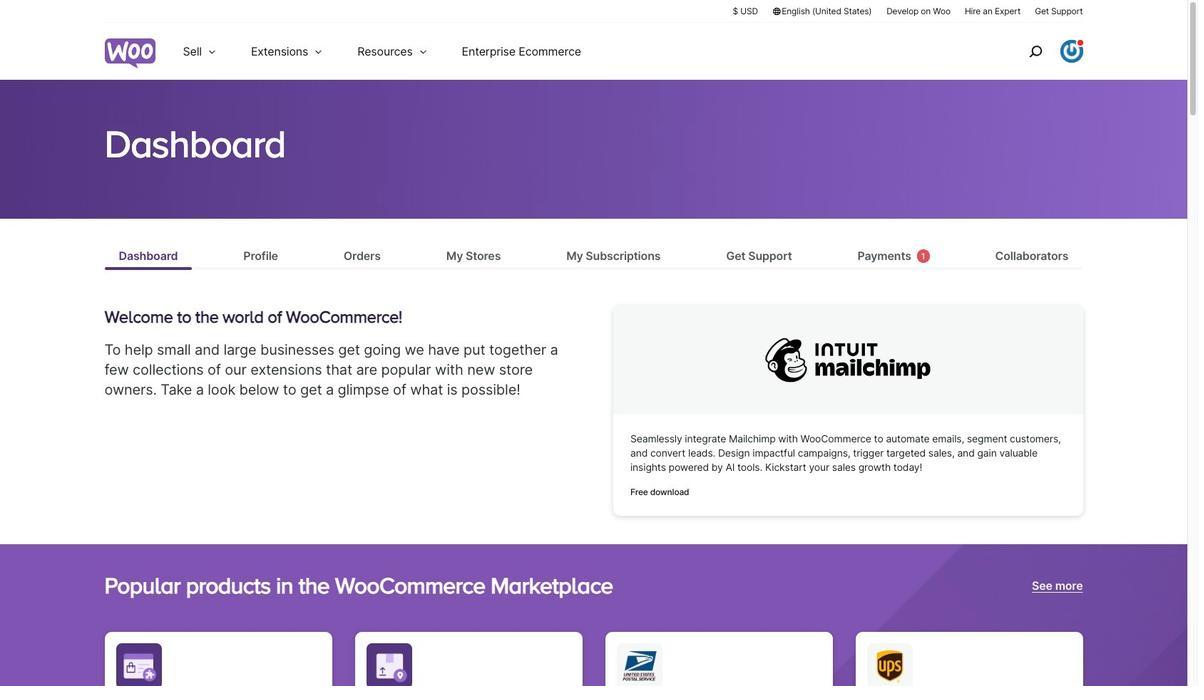 Task type: locate. For each thing, give the bounding box(es) containing it.
search image
[[1024, 40, 1047, 63]]

service navigation menu element
[[998, 28, 1083, 75]]

open account menu image
[[1060, 40, 1083, 63]]



Task type: vqa. For each thing, say whether or not it's contained in the screenshot.
(US)
no



